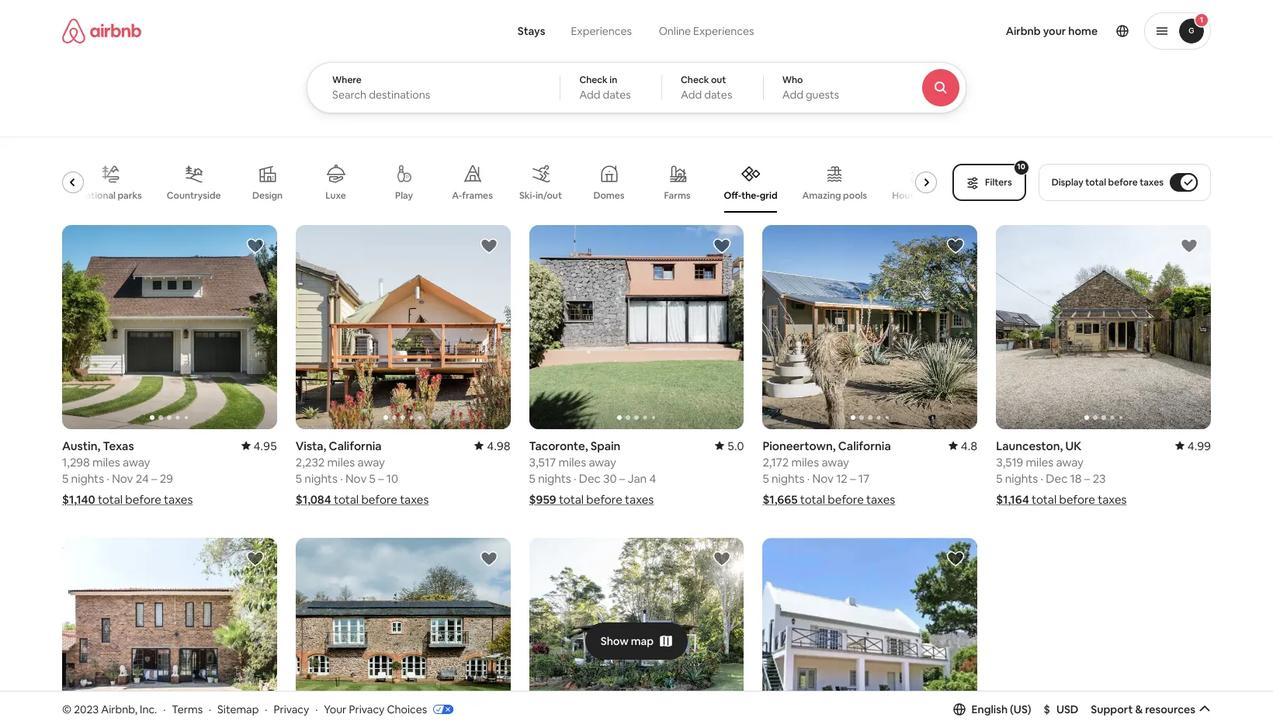 Task type: describe. For each thing, give the bounding box(es) containing it.
add to wishlist: austin, texas image
[[246, 237, 265, 255]]

away for 18
[[1056, 455, 1084, 470]]

total inside tacoronte, spain 3,517 miles away 5 nights · dec 30 – jan 4 $959 total before taxes
[[559, 492, 584, 507]]

airbnb your home
[[1006, 24, 1098, 38]]

add to wishlist: launceston, uk image
[[1180, 237, 1199, 255]]

online experiences link
[[645, 16, 768, 47]]

total for vista, california 2,232 miles away 5 nights · nov 5 – 10 $1,084 total before taxes
[[334, 492, 359, 507]]

out
[[711, 74, 726, 86]]

luxe
[[325, 189, 346, 202]]

amazing pools
[[802, 189, 867, 202]]

pools
[[843, 189, 867, 202]]

Where field
[[332, 88, 535, 102]]

taxes inside tacoronte, spain 3,517 miles away 5 nights · dec 30 – jan 4 $959 total before taxes
[[625, 492, 654, 507]]

4.98
[[487, 439, 510, 453]]

english (us) button
[[953, 702, 1031, 716]]

who add guests
[[782, 74, 839, 102]]

filters
[[985, 176, 1012, 189]]

terms link
[[172, 702, 203, 716]]

add to wishlist: devon, uk image
[[479, 550, 498, 568]]

$1,164
[[996, 492, 1029, 507]]

4.8 out of 5 average rating image
[[949, 439, 978, 453]]

dates for check out add dates
[[704, 88, 732, 102]]

– for 5
[[378, 471, 384, 486]]

miles for dec 18 – 23
[[1026, 455, 1054, 470]]

5 for 3,519 miles away
[[996, 471, 1003, 486]]

taxes inside button
[[1140, 176, 1164, 189]]

design
[[252, 189, 283, 202]]

17
[[858, 471, 870, 486]]

dec for dec 30 – jan 4
[[579, 471, 601, 486]]

1 privacy from the left
[[274, 702, 309, 716]]

away for 24
[[123, 455, 150, 470]]

ski-in/out
[[519, 189, 562, 202]]

display total before taxes
[[1052, 176, 1164, 189]]

pioneertown, california 2,172 miles away 5 nights · nov 12 – 17 $1,665 total before taxes
[[763, 439, 895, 507]]

check for check in add dates
[[579, 74, 608, 86]]

show
[[601, 634, 629, 648]]

total inside button
[[1085, 176, 1106, 189]]

· inside the pioneertown, california 2,172 miles away 5 nights · nov 12 – 17 $1,665 total before taxes
[[807, 471, 810, 486]]

nights for 2,232
[[305, 471, 338, 486]]

$ usd
[[1044, 702, 1079, 716]]

2,172
[[763, 455, 789, 470]]

texas
[[103, 439, 134, 453]]

airbnb,
[[101, 702, 137, 716]]

launceston, uk 3,519 miles away 5 nights · dec 18 – 23 $1,164 total before taxes
[[996, 439, 1127, 507]]

profile element
[[792, 0, 1211, 62]]

privacy link
[[274, 702, 309, 716]]

sitemap link
[[217, 702, 259, 716]]

18
[[1070, 471, 1082, 486]]

countryside
[[167, 189, 221, 202]]

2 experiences from the left
[[693, 24, 754, 38]]

· inside vista, california 2,232 miles away 5 nights · nov 5 – 10 $1,084 total before taxes
[[340, 471, 343, 486]]

support
[[1091, 702, 1133, 716]]

4.95 out of 5 average rating image
[[241, 439, 277, 453]]

austin,
[[62, 439, 100, 453]]

support & resources
[[1091, 702, 1195, 716]]

before for austin, texas 1,298 miles away 5 nights · nov 24 – 29 $1,140 total before taxes
[[125, 492, 161, 507]]

1,298
[[62, 455, 90, 470]]

airbnb your home link
[[997, 15, 1107, 47]]

add inside who add guests
[[782, 88, 803, 102]]

your
[[324, 702, 347, 716]]

– for 18
[[1084, 471, 1090, 486]]

2,232
[[296, 455, 325, 470]]

· inside austin, texas 1,298 miles away 5 nights · nov 24 – 29 $1,140 total before taxes
[[107, 471, 109, 486]]

experiences button
[[558, 16, 645, 47]]

miles for nov 5 – 10
[[327, 455, 355, 470]]

add to wishlist: za, south africa image
[[946, 550, 965, 568]]

before inside display total before taxes button
[[1108, 176, 1138, 189]]

nov for nov 24 – 29
[[112, 471, 133, 486]]

©
[[62, 702, 72, 716]]

4.99 out of 5 average rating image
[[1175, 439, 1211, 453]]

4
[[649, 471, 656, 486]]

launceston,
[[996, 439, 1063, 453]]

$959
[[529, 492, 556, 507]]

4.8
[[961, 439, 978, 453]]

5 for 3,517 miles away
[[529, 471, 536, 486]]

english
[[972, 702, 1008, 716]]

inc.
[[140, 702, 157, 716]]

5.0 out of 5 average rating image
[[715, 439, 744, 453]]

· left your
[[315, 702, 318, 716]]

before for launceston, uk 3,519 miles away 5 nights · dec 18 – 23 $1,164 total before taxes
[[1059, 492, 1095, 507]]

$1,665
[[763, 492, 798, 507]]

guests
[[806, 88, 839, 102]]

add to wishlist: tacoronte, spain image
[[713, 237, 732, 255]]

domes
[[593, 189, 625, 202]]

filters button
[[953, 164, 1026, 201]]

group containing national parks
[[62, 152, 945, 213]]

(us)
[[1010, 702, 1031, 716]]

choices
[[387, 702, 427, 716]]

in
[[610, 74, 617, 86]]

your privacy choices link
[[324, 702, 453, 717]]

miles for dec 30 – jan 4
[[559, 455, 586, 470]]

· right inc. in the left bottom of the page
[[163, 702, 166, 716]]

parks
[[118, 189, 142, 202]]

© 2023 airbnb, inc. ·
[[62, 702, 166, 716]]

add for check out add dates
[[681, 88, 702, 102]]

before for vista, california 2,232 miles away 5 nights · nov 5 – 10 $1,084 total before taxes
[[361, 492, 397, 507]]

your privacy choices
[[324, 702, 427, 716]]

check out add dates
[[681, 74, 732, 102]]

support & resources button
[[1091, 702, 1211, 716]]

spain
[[591, 439, 621, 453]]

24
[[136, 471, 149, 486]]

30
[[603, 471, 617, 486]]



Task type: locate. For each thing, give the bounding box(es) containing it.
1 dec from the left
[[579, 471, 601, 486]]

4 away from the left
[[822, 455, 849, 470]]

the-
[[742, 189, 760, 202]]

pioneertown,
[[763, 439, 836, 453]]

add down experiences 'button'
[[579, 88, 601, 102]]

display total before taxes button
[[1038, 164, 1211, 201]]

before right the "display" on the top right of the page
[[1108, 176, 1138, 189]]

taxes for launceston, uk 3,519 miles away 5 nights · dec 18 – 23 $1,164 total before taxes
[[1098, 492, 1127, 507]]

nov inside austin, texas 1,298 miles away 5 nights · nov 24 – 29 $1,140 total before taxes
[[112, 471, 133, 486]]

off-
[[724, 189, 742, 202]]

add for check in add dates
[[579, 88, 601, 102]]

3 nights from the left
[[538, 471, 571, 486]]

away inside vista, california 2,232 miles away 5 nights · nov 5 – 10 $1,084 total before taxes
[[357, 455, 385, 470]]

nights down 3,519
[[1005, 471, 1038, 486]]

$
[[1044, 702, 1050, 716]]

12
[[836, 471, 848, 486]]

total
[[1085, 176, 1106, 189], [98, 492, 123, 507], [334, 492, 359, 507], [559, 492, 584, 507], [800, 492, 825, 507], [1032, 492, 1057, 507]]

miles for nov 12 – 17
[[791, 455, 819, 470]]

3 5 from the left
[[369, 471, 376, 486]]

privacy right your
[[349, 702, 385, 716]]

dec inside tacoronte, spain 3,517 miles away 5 nights · dec 30 – jan 4 $959 total before taxes
[[579, 471, 601, 486]]

– left 17
[[850, 471, 856, 486]]

before down 18
[[1059, 492, 1095, 507]]

resources
[[1145, 702, 1195, 716]]

5 for 2,232 miles away
[[296, 471, 302, 486]]

5 away from the left
[[1056, 455, 1084, 470]]

before down 12
[[828, 492, 864, 507]]

4 5 from the left
[[529, 471, 536, 486]]

1 horizontal spatial add
[[681, 88, 702, 102]]

taxes inside launceston, uk 3,519 miles away 5 nights · dec 18 – 23 $1,164 total before taxes
[[1098, 492, 1127, 507]]

3 away from the left
[[589, 455, 616, 470]]

5 left 10
[[369, 471, 376, 486]]

3 nov from the left
[[812, 471, 834, 486]]

1
[[1200, 15, 1203, 25]]

away inside launceston, uk 3,519 miles away 5 nights · dec 18 – 23 $1,164 total before taxes
[[1056, 455, 1084, 470]]

privacy
[[274, 702, 309, 716], [349, 702, 385, 716]]

california right vista,
[[329, 439, 382, 453]]

california
[[329, 439, 382, 453], [838, 439, 891, 453]]

3,519
[[996, 455, 1023, 470]]

nights inside tacoronte, spain 3,517 miles away 5 nights · dec 30 – jan 4 $959 total before taxes
[[538, 471, 571, 486]]

nights down '2,172'
[[772, 471, 805, 486]]

national
[[79, 189, 116, 202]]

5.0
[[727, 439, 744, 453]]

2 horizontal spatial nov
[[812, 471, 834, 486]]

frames
[[462, 189, 493, 202]]

1 experiences from the left
[[571, 24, 632, 38]]

miles inside vista, california 2,232 miles away 5 nights · nov 5 – 10 $1,084 total before taxes
[[327, 455, 355, 470]]

dec inside launceston, uk 3,519 miles away 5 nights · dec 18 – 23 $1,164 total before taxes
[[1046, 471, 1068, 486]]

2 nov from the left
[[345, 471, 367, 486]]

what can we help you find? tab list
[[505, 16, 645, 47]]

2 add from the left
[[681, 88, 702, 102]]

nights
[[71, 471, 104, 486], [305, 471, 338, 486], [538, 471, 571, 486], [772, 471, 805, 486], [1005, 471, 1038, 486]]

None search field
[[307, 0, 1009, 113]]

nov for nov 5 – 10
[[345, 471, 367, 486]]

dates
[[603, 88, 631, 102], [704, 88, 732, 102]]

· inside tacoronte, spain 3,517 miles away 5 nights · dec 30 – jan 4 $959 total before taxes
[[574, 471, 576, 486]]

5 down 3,519
[[996, 471, 1003, 486]]

online experiences
[[659, 24, 754, 38]]

4 – from the left
[[850, 471, 856, 486]]

nov for nov 12 – 17
[[812, 471, 834, 486]]

before inside tacoronte, spain 3,517 miles away 5 nights · dec 30 – jan 4 $959 total before taxes
[[586, 492, 622, 507]]

add
[[579, 88, 601, 102], [681, 88, 702, 102], [782, 88, 803, 102]]

add inside check in add dates
[[579, 88, 601, 102]]

terms
[[172, 702, 203, 716]]

vista,
[[296, 439, 326, 453]]

off-the-grid
[[724, 189, 777, 202]]

california up 17
[[838, 439, 891, 453]]

show map button
[[585, 622, 688, 660]]

10
[[386, 471, 398, 486]]

away down spain
[[589, 455, 616, 470]]

terms · sitemap · privacy
[[172, 702, 309, 716]]

miles inside tacoronte, spain 3,517 miles away 5 nights · dec 30 – jan 4 $959 total before taxes
[[559, 455, 586, 470]]

5 miles from the left
[[1026, 455, 1054, 470]]

5 down 3,517
[[529, 471, 536, 486]]

experiences
[[571, 24, 632, 38], [693, 24, 754, 38]]

miles inside austin, texas 1,298 miles away 5 nights · nov 24 – 29 $1,140 total before taxes
[[92, 455, 120, 470]]

california inside the pioneertown, california 2,172 miles away 5 nights · nov 12 – 17 $1,665 total before taxes
[[838, 439, 891, 453]]

away inside the pioneertown, california 2,172 miles away 5 nights · nov 12 – 17 $1,665 total before taxes
[[822, 455, 849, 470]]

total right the "display" on the top right of the page
[[1085, 176, 1106, 189]]

grid
[[760, 189, 777, 202]]

before down 24
[[125, 492, 161, 507]]

nights down the 2,232
[[305, 471, 338, 486]]

0 horizontal spatial check
[[579, 74, 608, 86]]

jan
[[628, 471, 647, 486]]

miles inside the pioneertown, california 2,172 miles away 5 nights · nov 12 – 17 $1,665 total before taxes
[[791, 455, 819, 470]]

– right 18
[[1084, 471, 1090, 486]]

total right $1,164
[[1032, 492, 1057, 507]]

nov left 24
[[112, 471, 133, 486]]

4 nights from the left
[[772, 471, 805, 486]]

ski-
[[519, 189, 536, 202]]

miles down "launceston,"
[[1026, 455, 1054, 470]]

total inside austin, texas 1,298 miles away 5 nights · nov 24 – 29 $1,140 total before taxes
[[98, 492, 123, 507]]

miles down pioneertown, on the right of the page
[[791, 455, 819, 470]]

2 privacy from the left
[[349, 702, 385, 716]]

total right $959
[[559, 492, 584, 507]]

2 horizontal spatial add
[[782, 88, 803, 102]]

nights down 1,298
[[71, 471, 104, 486]]

4.95
[[254, 439, 277, 453]]

4 miles from the left
[[791, 455, 819, 470]]

where
[[332, 74, 362, 86]]

add down the online experiences
[[681, 88, 702, 102]]

5 5 from the left
[[763, 471, 769, 486]]

· left 12
[[807, 471, 810, 486]]

2 miles from the left
[[327, 455, 355, 470]]

2 check from the left
[[681, 74, 709, 86]]

total for austin, texas 1,298 miles away 5 nights · nov 24 – 29 $1,140 total before taxes
[[98, 492, 123, 507]]

california inside vista, california 2,232 miles away 5 nights · nov 5 – 10 $1,084 total before taxes
[[329, 439, 382, 453]]

nights inside austin, texas 1,298 miles away 5 nights · nov 24 – 29 $1,140 total before taxes
[[71, 471, 104, 486]]

uk
[[1066, 439, 1082, 453]]

a-
[[452, 189, 462, 202]]

– inside austin, texas 1,298 miles away 5 nights · nov 24 – 29 $1,140 total before taxes
[[151, 471, 157, 486]]

1 add from the left
[[579, 88, 601, 102]]

taxes for pioneertown, california 2,172 miles away 5 nights · nov 12 – 17 $1,665 total before taxes
[[866, 492, 895, 507]]

online
[[659, 24, 691, 38]]

1 nights from the left
[[71, 471, 104, 486]]

&
[[1135, 702, 1143, 716]]

airbnb
[[1006, 24, 1041, 38]]

nov inside the pioneertown, california 2,172 miles away 5 nights · nov 12 – 17 $1,665 total before taxes
[[812, 471, 834, 486]]

5 for 1,298 miles away
[[62, 471, 69, 486]]

1 horizontal spatial check
[[681, 74, 709, 86]]

1 5 from the left
[[62, 471, 69, 486]]

before inside launceston, uk 3,519 miles away 5 nights · dec 18 – 23 $1,164 total before taxes
[[1059, 492, 1095, 507]]

tacoronte, spain 3,517 miles away 5 nights · dec 30 – jan 4 $959 total before taxes
[[529, 439, 656, 507]]

nov left 10
[[345, 471, 367, 486]]

dates inside check in add dates
[[603, 88, 631, 102]]

experiences right the online
[[693, 24, 754, 38]]

california for 2,172 miles away
[[838, 439, 891, 453]]

dates for check in add dates
[[603, 88, 631, 102]]

check left out
[[681, 74, 709, 86]]

add inside check out add dates
[[681, 88, 702, 102]]

miles right the 2,232
[[327, 455, 355, 470]]

taxes
[[1140, 176, 1164, 189], [164, 492, 193, 507], [400, 492, 429, 507], [625, 492, 654, 507], [866, 492, 895, 507], [1098, 492, 1127, 507]]

1 horizontal spatial dates
[[704, 88, 732, 102]]

in/out
[[536, 189, 562, 202]]

vista, california 2,232 miles away 5 nights · nov 5 – 10 $1,084 total before taxes
[[296, 439, 429, 507]]

privacy left your
[[274, 702, 309, 716]]

check inside check out add dates
[[681, 74, 709, 86]]

away up 12
[[822, 455, 849, 470]]

· right terms
[[209, 702, 211, 716]]

1 nov from the left
[[112, 471, 133, 486]]

taxes inside vista, california 2,232 miles away 5 nights · nov 5 – 10 $1,084 total before taxes
[[400, 492, 429, 507]]

5 nights from the left
[[1005, 471, 1038, 486]]

· left privacy link
[[265, 702, 267, 716]]

houseboats
[[892, 189, 945, 202]]

amazing
[[802, 189, 841, 202]]

taxes for austin, texas 1,298 miles away 5 nights · nov 24 – 29 $1,140 total before taxes
[[164, 492, 193, 507]]

1 button
[[1144, 12, 1211, 50]]

5 down the 2,232
[[296, 471, 302, 486]]

english (us)
[[972, 702, 1031, 716]]

home
[[1068, 24, 1098, 38]]

away for 30
[[589, 455, 616, 470]]

– inside the pioneertown, california 2,172 miles away 5 nights · nov 12 – 17 $1,665 total before taxes
[[850, 471, 856, 486]]

before inside austin, texas 1,298 miles away 5 nights · nov 24 – 29 $1,140 total before taxes
[[125, 492, 161, 507]]

·
[[107, 471, 109, 486], [340, 471, 343, 486], [574, 471, 576, 486], [807, 471, 810, 486], [1041, 471, 1043, 486], [163, 702, 166, 716], [209, 702, 211, 716], [265, 702, 267, 716], [315, 702, 318, 716]]

sitemap
[[217, 702, 259, 716]]

away for 5
[[357, 455, 385, 470]]

nights for 2,172
[[772, 471, 805, 486]]

away inside austin, texas 1,298 miles away 5 nights · nov 24 – 29 $1,140 total before taxes
[[123, 455, 150, 470]]

0 horizontal spatial privacy
[[274, 702, 309, 716]]

stays button
[[505, 16, 558, 47]]

$1,084
[[296, 492, 331, 507]]

5 inside tacoronte, spain 3,517 miles away 5 nights · dec 30 – jan 4 $959 total before taxes
[[529, 471, 536, 486]]

– right 30
[[619, 471, 625, 486]]

– for 12
[[850, 471, 856, 486]]

taxes inside austin, texas 1,298 miles away 5 nights · nov 24 – 29 $1,140 total before taxes
[[164, 492, 193, 507]]

nights for 3,517
[[538, 471, 571, 486]]

total inside vista, california 2,232 miles away 5 nights · nov 5 – 10 $1,084 total before taxes
[[334, 492, 359, 507]]

1 horizontal spatial nov
[[345, 471, 367, 486]]

0 horizontal spatial dec
[[579, 471, 601, 486]]

– inside tacoronte, spain 3,517 miles away 5 nights · dec 30 – jan 4 $959 total before taxes
[[619, 471, 625, 486]]

1 – from the left
[[151, 471, 157, 486]]

2 california from the left
[[838, 439, 891, 453]]

6 5 from the left
[[996, 471, 1003, 486]]

none search field containing stays
[[307, 0, 1009, 113]]

check left in
[[579, 74, 608, 86]]

stays
[[518, 24, 545, 38]]

1 california from the left
[[329, 439, 382, 453]]

miles down texas
[[92, 455, 120, 470]]

· left 10
[[340, 471, 343, 486]]

2 nights from the left
[[305, 471, 338, 486]]

– for 24
[[151, 471, 157, 486]]

3 add from the left
[[782, 88, 803, 102]]

0 horizontal spatial california
[[329, 439, 382, 453]]

total right $1,140
[[98, 492, 123, 507]]

away right the 2,232
[[357, 455, 385, 470]]

5 down 1,298
[[62, 471, 69, 486]]

before inside vista, california 2,232 miles away 5 nights · nov 5 – 10 $1,084 total before taxes
[[361, 492, 397, 507]]

· left 30
[[574, 471, 576, 486]]

0 horizontal spatial dates
[[603, 88, 631, 102]]

2 5 from the left
[[296, 471, 302, 486]]

nights for 3,519
[[1005, 471, 1038, 486]]

· left 18
[[1041, 471, 1043, 486]]

a-frames
[[452, 189, 493, 202]]

check
[[579, 74, 608, 86], [681, 74, 709, 86]]

dates down out
[[704, 88, 732, 102]]

5 inside the pioneertown, california 2,172 miles away 5 nights · nov 12 – 17 $1,665 total before taxes
[[763, 471, 769, 486]]

5 – from the left
[[1084, 471, 1090, 486]]

add to wishlist: centurion, south africa image
[[246, 550, 265, 568]]

total right $1,084
[[334, 492, 359, 507]]

total for pioneertown, california 2,172 miles away 5 nights · nov 12 – 17 $1,665 total before taxes
[[800, 492, 825, 507]]

4.98 out of 5 average rating image
[[475, 439, 510, 453]]

5 down '2,172'
[[763, 471, 769, 486]]

experiences inside 'button'
[[571, 24, 632, 38]]

4.99
[[1188, 439, 1211, 453]]

away down 'uk'
[[1056, 455, 1084, 470]]

23
[[1093, 471, 1106, 486]]

add down who
[[782, 88, 803, 102]]

dates inside check out add dates
[[704, 88, 732, 102]]

group
[[62, 152, 945, 213], [62, 225, 277, 429], [296, 225, 510, 429], [529, 225, 744, 429], [763, 225, 978, 429], [996, 225, 1211, 429], [62, 538, 277, 728], [296, 538, 510, 728], [529, 538, 744, 728], [763, 538, 978, 728]]

dec left 18
[[1046, 471, 1068, 486]]

add to wishlist: whian whian, australia image
[[713, 550, 732, 568]]

play
[[395, 189, 413, 202]]

2 – from the left
[[378, 471, 384, 486]]

experiences up in
[[571, 24, 632, 38]]

check inside check in add dates
[[579, 74, 608, 86]]

3 – from the left
[[619, 471, 625, 486]]

1 horizontal spatial experiences
[[693, 24, 754, 38]]

miles for nov 24 – 29
[[92, 455, 120, 470]]

5 inside launceston, uk 3,519 miles away 5 nights · dec 18 – 23 $1,164 total before taxes
[[996, 471, 1003, 486]]

total inside the pioneertown, california 2,172 miles away 5 nights · nov 12 – 17 $1,665 total before taxes
[[800, 492, 825, 507]]

1 check from the left
[[579, 74, 608, 86]]

before down 30
[[586, 492, 622, 507]]

2 dec from the left
[[1046, 471, 1068, 486]]

away for 12
[[822, 455, 849, 470]]

your
[[1043, 24, 1066, 38]]

1 horizontal spatial privacy
[[349, 702, 385, 716]]

away
[[123, 455, 150, 470], [357, 455, 385, 470], [589, 455, 616, 470], [822, 455, 849, 470], [1056, 455, 1084, 470]]

add to wishlist: pioneertown, california image
[[946, 237, 965, 255]]

– inside vista, california 2,232 miles away 5 nights · nov 5 – 10 $1,084 total before taxes
[[378, 471, 384, 486]]

before inside the pioneertown, california 2,172 miles away 5 nights · nov 12 – 17 $1,665 total before taxes
[[828, 492, 864, 507]]

5 for 2,172 miles away
[[763, 471, 769, 486]]

add to wishlist: vista, california image
[[479, 237, 498, 255]]

0 horizontal spatial nov
[[112, 471, 133, 486]]

farms
[[664, 189, 691, 202]]

1 miles from the left
[[92, 455, 120, 470]]

1 horizontal spatial dec
[[1046, 471, 1068, 486]]

dates down in
[[603, 88, 631, 102]]

away up 24
[[123, 455, 150, 470]]

california for 2,232 miles away
[[329, 439, 382, 453]]

away inside tacoronte, spain 3,517 miles away 5 nights · dec 30 – jan 4 $959 total before taxes
[[589, 455, 616, 470]]

stays tab panel
[[307, 62, 1009, 113]]

– for 30
[[619, 471, 625, 486]]

5
[[62, 471, 69, 486], [296, 471, 302, 486], [369, 471, 376, 486], [529, 471, 536, 486], [763, 471, 769, 486], [996, 471, 1003, 486]]

· inside launceston, uk 3,519 miles away 5 nights · dec 18 – 23 $1,164 total before taxes
[[1041, 471, 1043, 486]]

3,517
[[529, 455, 556, 470]]

1 away from the left
[[123, 455, 150, 470]]

display
[[1052, 176, 1084, 189]]

nights down 3,517
[[538, 471, 571, 486]]

3 miles from the left
[[559, 455, 586, 470]]

0 horizontal spatial experiences
[[571, 24, 632, 38]]

total for launceston, uk 3,519 miles away 5 nights · dec 18 – 23 $1,164 total before taxes
[[1032, 492, 1057, 507]]

dec for dec 18 – 23
[[1046, 471, 1068, 486]]

taxes for vista, california 2,232 miles away 5 nights · nov 5 – 10 $1,084 total before taxes
[[400, 492, 429, 507]]

· left 24
[[107, 471, 109, 486]]

0 horizontal spatial add
[[579, 88, 601, 102]]

taxes inside the pioneertown, california 2,172 miles away 5 nights · nov 12 – 17 $1,665 total before taxes
[[866, 492, 895, 507]]

before for pioneertown, california 2,172 miles away 5 nights · nov 12 – 17 $1,665 total before taxes
[[828, 492, 864, 507]]

– inside launceston, uk 3,519 miles away 5 nights · dec 18 – 23 $1,164 total before taxes
[[1084, 471, 1090, 486]]

2023
[[74, 702, 99, 716]]

5 inside austin, texas 1,298 miles away 5 nights · nov 24 – 29 $1,140 total before taxes
[[62, 471, 69, 486]]

1 dates from the left
[[603, 88, 631, 102]]

1 horizontal spatial california
[[838, 439, 891, 453]]

2 dates from the left
[[704, 88, 732, 102]]

nov left 12
[[812, 471, 834, 486]]

– left 10
[[378, 471, 384, 486]]

check for check out add dates
[[681, 74, 709, 86]]

nights inside the pioneertown, california 2,172 miles away 5 nights · nov 12 – 17 $1,665 total before taxes
[[772, 471, 805, 486]]

dec left 30
[[579, 471, 601, 486]]

nights inside vista, california 2,232 miles away 5 nights · nov 5 – 10 $1,084 total before taxes
[[305, 471, 338, 486]]

check in add dates
[[579, 74, 631, 102]]

tacoronte,
[[529, 439, 588, 453]]

miles down tacoronte,
[[559, 455, 586, 470]]

nights inside launceston, uk 3,519 miles away 5 nights · dec 18 – 23 $1,164 total before taxes
[[1005, 471, 1038, 486]]

total right $1,665
[[800, 492, 825, 507]]

nov inside vista, california 2,232 miles away 5 nights · nov 5 – 10 $1,084 total before taxes
[[345, 471, 367, 486]]

national parks
[[79, 189, 142, 202]]

usd
[[1056, 702, 1079, 716]]

– right 24
[[151, 471, 157, 486]]

miles inside launceston, uk 3,519 miles away 5 nights · dec 18 – 23 $1,164 total before taxes
[[1026, 455, 1054, 470]]

map
[[631, 634, 654, 648]]

total inside launceston, uk 3,519 miles away 5 nights · dec 18 – 23 $1,164 total before taxes
[[1032, 492, 1057, 507]]

before down 10
[[361, 492, 397, 507]]

nights for 1,298
[[71, 471, 104, 486]]

2 away from the left
[[357, 455, 385, 470]]



Task type: vqa. For each thing, say whether or not it's contained in the screenshot.


